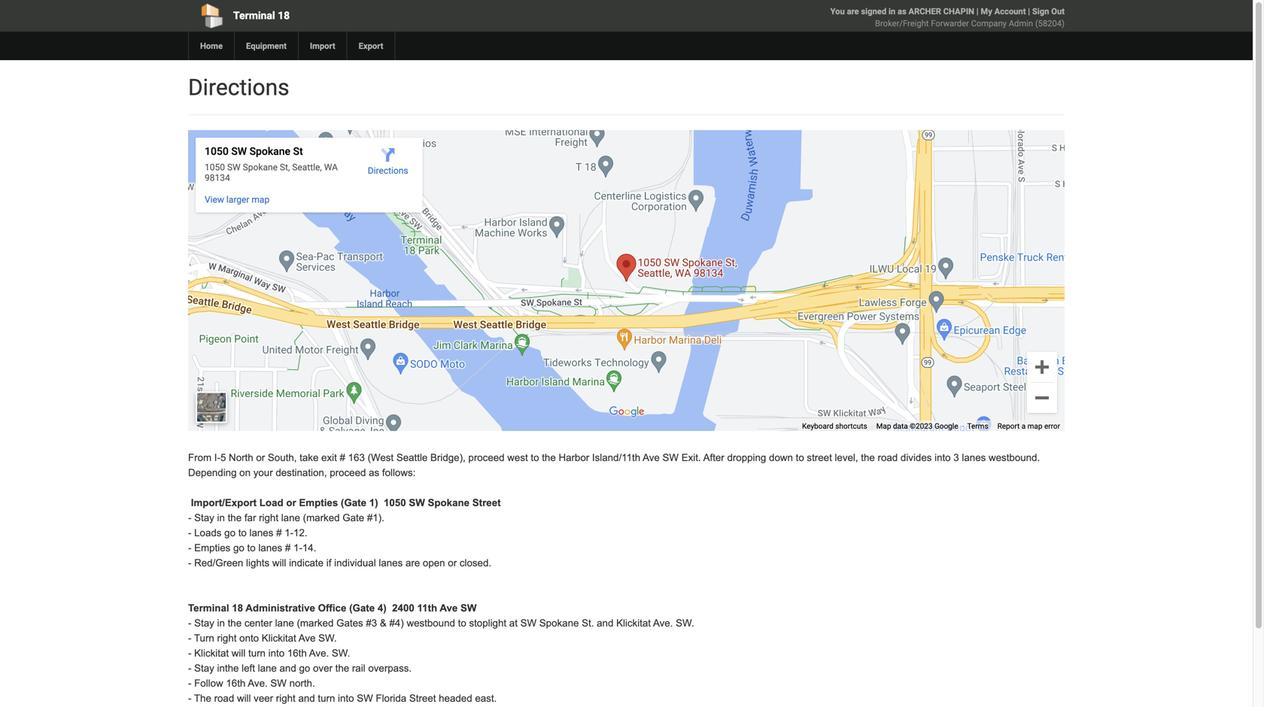 Task type: describe. For each thing, give the bounding box(es) containing it.
veer
[[254, 693, 273, 704]]

4 - from the top
[[188, 558, 192, 569]]

center
[[244, 618, 272, 629]]

or inside from i-5 north or south, take exit # 163 (west seattle bridge), proceed west to the harbor island/11th ave sw exit. after dropping down to street level, the road divides into 3 lanes westbound. depending on your destination, proceed as follows:
[[256, 452, 265, 464]]

load
[[259, 497, 283, 509]]

my
[[981, 6, 993, 16]]

street
[[807, 452, 832, 464]]

harbor
[[559, 452, 589, 464]]

on
[[239, 467, 251, 479]]

2 vertical spatial into
[[338, 693, 354, 704]]

import/export load or empties (gate 1)  1050 sw spokane street - stay in the far right lane (marked gate #1). - loads go to lanes # 1-12. - empties go to lanes # 1-14. - red/green lights will indicate if individual lanes are open or closed.
[[188, 497, 501, 569]]

1 vertical spatial ave
[[440, 603, 458, 614]]

0 horizontal spatial klickitat
[[194, 648, 229, 659]]

lanes down far
[[250, 528, 273, 539]]

far
[[244, 513, 256, 524]]

3 - from the top
[[188, 543, 192, 554]]

1 horizontal spatial ave.
[[309, 648, 329, 659]]

0 horizontal spatial empties
[[194, 543, 231, 554]]

onto
[[239, 633, 259, 644]]

1 horizontal spatial turn
[[318, 693, 335, 704]]

open
[[423, 558, 445, 569]]

sw up veer
[[271, 678, 287, 689]]

terminal 18 administrative office (gate 4)  2400 11th ave sw - stay in the center lane (marked gates #3 & #4) westbound to stoplight at sw spokane st. and klickitat ave. sw. - turn right onto klickitat ave sw. - klickitat will turn into 16th ave. sw. - stay inthe left lane and go over the rail overpass. - follow 16th ave. sw north. - the road will veer right and turn into sw florida street headed east.
[[188, 603, 694, 704]]

terminal 18
[[233, 9, 290, 22]]

terminal for terminal 18 administrative office (gate 4)  2400 11th ave sw - stay in the center lane (marked gates #3 & #4) westbound to stoplight at sw spokane st. and klickitat ave. sw. - turn right onto klickitat ave sw. - klickitat will turn into 16th ave. sw. - stay inthe left lane and go over the rail overpass. - follow 16th ave. sw north. - the road will veer right and turn into sw florida street headed east.
[[188, 603, 229, 614]]

0 horizontal spatial #
[[276, 528, 282, 539]]

your
[[253, 467, 273, 479]]

the
[[194, 693, 211, 704]]

0 vertical spatial turn
[[248, 648, 266, 659]]

1 horizontal spatial or
[[286, 497, 296, 509]]

to down far
[[238, 528, 247, 539]]

are inside you are signed in as archer chapin | my account | sign out broker/freight forwarder company admin (58204)
[[847, 6, 859, 16]]

loads
[[194, 528, 222, 539]]

terminal 18 link
[[188, 0, 540, 32]]

forwarder
[[931, 18, 969, 28]]

are inside import/export load or empties (gate 1)  1050 sw spokane street - stay in the far right lane (marked gate #1). - loads go to lanes # 1-12. - empties go to lanes # 1-14. - red/green lights will indicate if individual lanes are open or closed.
[[406, 558, 420, 569]]

1 - from the top
[[188, 513, 192, 524]]

directions
[[188, 74, 289, 101]]

over
[[313, 663, 333, 674]]

you are signed in as archer chapin | my account | sign out broker/freight forwarder company admin (58204)
[[831, 6, 1065, 28]]

&
[[380, 618, 387, 629]]

depending
[[188, 467, 237, 479]]

dropping
[[727, 452, 766, 464]]

(west
[[368, 452, 394, 464]]

individual
[[334, 558, 376, 569]]

2 vertical spatial sw.
[[332, 648, 350, 659]]

12.
[[294, 528, 308, 539]]

1 vertical spatial 1-
[[294, 543, 302, 554]]

export
[[359, 41, 383, 51]]

to up lights
[[247, 543, 256, 554]]

1 vertical spatial lane
[[275, 618, 294, 629]]

1 | from the left
[[977, 6, 979, 16]]

go inside terminal 18 administrative office (gate 4)  2400 11th ave sw - stay in the center lane (marked gates #3 & #4) westbound to stoplight at sw spokane st. and klickitat ave. sw. - turn right onto klickitat ave sw. - klickitat will turn into 16th ave. sw. - stay inthe left lane and go over the rail overpass. - follow 16th ave. sw north. - the road will veer right and turn into sw florida street headed east.
[[299, 663, 310, 674]]

stoplight
[[469, 618, 507, 629]]

5
[[220, 452, 226, 464]]

left
[[242, 663, 255, 674]]

island/11th
[[592, 452, 641, 464]]

export link
[[347, 32, 395, 60]]

destination,
[[276, 467, 327, 479]]

equipment
[[246, 41, 287, 51]]

1 horizontal spatial #
[[285, 543, 291, 554]]

sign out link
[[1033, 6, 1065, 16]]

westbound
[[407, 618, 455, 629]]

lanes inside from i-5 north or south, take exit # 163 (west seattle bridge), proceed west to the harbor island/11th ave sw exit. after dropping down to street level, the road divides into 3 lanes westbound. depending on your destination, proceed as follows:
[[962, 452, 986, 464]]

after
[[703, 452, 725, 464]]

chapin
[[944, 6, 975, 16]]

street inside terminal 18 administrative office (gate 4)  2400 11th ave sw - stay in the center lane (marked gates #3 & #4) westbound to stoplight at sw spokane st. and klickitat ave. sw. - turn right onto klickitat ave sw. - klickitat will turn into 16th ave. sw. - stay inthe left lane and go over the rail overpass. - follow 16th ave. sw north. - the road will veer right and turn into sw florida street headed east.
[[409, 693, 436, 704]]

north.
[[289, 678, 315, 689]]

as inside from i-5 north or south, take exit # 163 (west seattle bridge), proceed west to the harbor island/11th ave sw exit. after dropping down to street level, the road divides into 3 lanes westbound. depending on your destination, proceed as follows:
[[369, 467, 379, 479]]

#4)
[[389, 618, 404, 629]]

1 vertical spatial right
[[217, 633, 237, 644]]

account
[[995, 6, 1026, 16]]

1 vertical spatial go
[[233, 543, 244, 554]]

0 vertical spatial sw.
[[676, 618, 694, 629]]

broker/freight
[[875, 18, 929, 28]]

archer
[[909, 6, 941, 16]]

in for import/export load or empties (gate 1)  1050 sw spokane street - stay in the far right lane (marked gate #1). - loads go to lanes # 1-12. - empties go to lanes # 1-14. - red/green lights will indicate if individual lanes are open or closed.
[[217, 513, 225, 524]]

0 vertical spatial proceed
[[468, 452, 505, 464]]

5 - from the top
[[188, 618, 192, 629]]

office
[[318, 603, 347, 614]]

0 vertical spatial empties
[[299, 497, 338, 509]]

rail
[[352, 663, 366, 674]]

into inside from i-5 north or south, take exit # 163 (west seattle bridge), proceed west to the harbor island/11th ave sw exit. after dropping down to street level, the road divides into 3 lanes westbound. depending on your destination, proceed as follows:
[[935, 452, 951, 464]]

18 for terminal 18
[[278, 9, 290, 22]]

stay for terminal
[[194, 618, 214, 629]]

2 horizontal spatial ave.
[[653, 618, 673, 629]]

2 vertical spatial lane
[[258, 663, 277, 674]]

i-
[[214, 452, 220, 464]]

follow
[[194, 678, 223, 689]]

terminal for terminal 18
[[233, 9, 275, 22]]

1 vertical spatial will
[[232, 648, 246, 659]]

st.
[[582, 618, 594, 629]]

signed
[[861, 6, 887, 16]]

gate
[[343, 513, 364, 524]]

(marked inside import/export load or empties (gate 1)  1050 sw spokane street - stay in the far right lane (marked gate #1). - loads go to lanes # 1-12. - empties go to lanes # 1-14. - red/green lights will indicate if individual lanes are open or closed.
[[303, 513, 340, 524]]

admin
[[1009, 18, 1033, 28]]

level,
[[835, 452, 858, 464]]

home link
[[188, 32, 234, 60]]

to right down
[[796, 452, 804, 464]]

in for terminal 18 administrative office (gate 4)  2400 11th ave sw - stay in the center lane (marked gates #3 & #4) westbound to stoplight at sw spokane st. and klickitat ave. sw. - turn right onto klickitat ave sw. - klickitat will turn into 16th ave. sw. - stay inthe left lane and go over the rail overpass. - follow 16th ave. sw north. - the road will veer right and turn into sw florida street headed east.
[[217, 618, 225, 629]]

inthe
[[217, 663, 239, 674]]

6 - from the top
[[188, 633, 192, 644]]

lane inside import/export load or empties (gate 1)  1050 sw spokane street - stay in the far right lane (marked gate #1). - loads go to lanes # 1-12. - empties go to lanes # 1-14. - red/green lights will indicate if individual lanes are open or closed.
[[281, 513, 300, 524]]

closed.
[[460, 558, 492, 569]]

indicate
[[289, 558, 324, 569]]

(gate for #3
[[349, 603, 375, 614]]

lanes right the individual
[[379, 558, 403, 569]]

at
[[509, 618, 518, 629]]

1 vertical spatial sw.
[[318, 633, 337, 644]]

the left harbor
[[542, 452, 556, 464]]

seattle
[[397, 452, 428, 464]]

ave inside from i-5 north or south, take exit # 163 (west seattle bridge), proceed west to the harbor island/11th ave sw exit. after dropping down to street level, the road divides into 3 lanes westbound. depending on your destination, proceed as follows:
[[643, 452, 660, 464]]

east.
[[475, 693, 497, 704]]

divides
[[901, 452, 932, 464]]

sign
[[1033, 6, 1049, 16]]

1 vertical spatial and
[[280, 663, 296, 674]]

import link
[[298, 32, 347, 60]]

2 vertical spatial and
[[298, 693, 315, 704]]

1 horizontal spatial klickitat
[[262, 633, 296, 644]]

(marked inside terminal 18 administrative office (gate 4)  2400 11th ave sw - stay in the center lane (marked gates #3 & #4) westbound to stoplight at sw spokane st. and klickitat ave. sw. - turn right onto klickitat ave sw. - klickitat will turn into 16th ave. sw. - stay inthe left lane and go over the rail overpass. - follow 16th ave. sw north. - the road will veer right and turn into sw florida street headed east.
[[297, 618, 334, 629]]

road inside from i-5 north or south, take exit # 163 (west seattle bridge), proceed west to the harbor island/11th ave sw exit. after dropping down to street level, the road divides into 3 lanes westbound. depending on your destination, proceed as follows:
[[878, 452, 898, 464]]

sw inside from i-5 north or south, take exit # 163 (west seattle bridge), proceed west to the harbor island/11th ave sw exit. after dropping down to street level, the road divides into 3 lanes westbound. depending on your destination, proceed as follows:
[[663, 452, 679, 464]]

take
[[300, 452, 319, 464]]

#1).
[[367, 513, 384, 524]]

10 - from the top
[[188, 693, 192, 704]]

lights
[[246, 558, 270, 569]]

will inside import/export load or empties (gate 1)  1050 sw spokane street - stay in the far right lane (marked gate #1). - loads go to lanes # 1-12. - empties go to lanes # 1-14. - red/green lights will indicate if individual lanes are open or closed.
[[272, 558, 286, 569]]

follows:
[[382, 467, 416, 479]]

3
[[954, 452, 959, 464]]

to right west
[[531, 452, 539, 464]]

7 - from the top
[[188, 648, 192, 659]]



Task type: locate. For each thing, give the bounding box(es) containing it.
empties
[[299, 497, 338, 509], [194, 543, 231, 554]]

0 horizontal spatial 18
[[232, 603, 243, 614]]

lanes
[[962, 452, 986, 464], [250, 528, 273, 539], [258, 543, 282, 554], [379, 558, 403, 569]]

1 stay from the top
[[194, 513, 214, 524]]

0 vertical spatial in
[[889, 6, 896, 16]]

from i-5 north or south, take exit # 163 (west seattle bridge), proceed west to the harbor island/11th ave sw exit. after dropping down to street level, the road divides into 3 lanes westbound. depending on your destination, proceed as follows:
[[188, 452, 1040, 479]]

to inside terminal 18 administrative office (gate 4)  2400 11th ave sw - stay in the center lane (marked gates #3 & #4) westbound to stoplight at sw spokane st. and klickitat ave. sw. - turn right onto klickitat ave sw. - klickitat will turn into 16th ave. sw. - stay inthe left lane and go over the rail overpass. - follow 16th ave. sw north. - the road will veer right and turn into sw florida street headed east.
[[458, 618, 466, 629]]

stay inside import/export load or empties (gate 1)  1050 sw spokane street - stay in the far right lane (marked gate #1). - loads go to lanes # 1-12. - empties go to lanes # 1-14. - red/green lights will indicate if individual lanes are open or closed.
[[194, 513, 214, 524]]

1 horizontal spatial street
[[472, 497, 501, 509]]

are right 'you'
[[847, 6, 859, 16]]

| left sign
[[1028, 6, 1030, 16]]

into down the center
[[268, 648, 285, 659]]

spokane left st.
[[539, 618, 579, 629]]

will up 'left'
[[232, 648, 246, 659]]

0 vertical spatial 1-
[[285, 528, 294, 539]]

sw left 'exit.'
[[663, 452, 679, 464]]

0 horizontal spatial and
[[280, 663, 296, 674]]

# right exit
[[340, 452, 345, 464]]

1 vertical spatial klickitat
[[262, 633, 296, 644]]

0 horizontal spatial ave.
[[248, 678, 268, 689]]

empties down loads
[[194, 543, 231, 554]]

will right lights
[[272, 558, 286, 569]]

equipment link
[[234, 32, 298, 60]]

1 vertical spatial turn
[[318, 693, 335, 704]]

0 vertical spatial as
[[898, 6, 907, 16]]

from
[[188, 452, 212, 464]]

go
[[224, 528, 236, 539], [233, 543, 244, 554], [299, 663, 310, 674]]

in
[[889, 6, 896, 16], [217, 513, 225, 524], [217, 618, 225, 629]]

turn down over
[[318, 693, 335, 704]]

3 stay from the top
[[194, 663, 214, 674]]

west
[[507, 452, 528, 464]]

# left 12.
[[276, 528, 282, 539]]

empties down destination,
[[299, 497, 338, 509]]

or right open
[[448, 558, 457, 569]]

street inside import/export load or empties (gate 1)  1050 sw spokane street - stay in the far right lane (marked gate #1). - loads go to lanes # 1-12. - empties go to lanes # 1-14. - red/green lights will indicate if individual lanes are open or closed.
[[472, 497, 501, 509]]

road
[[878, 452, 898, 464], [214, 693, 234, 704]]

18
[[278, 9, 290, 22], [232, 603, 243, 614]]

are left open
[[406, 558, 420, 569]]

import/export
[[191, 497, 257, 509]]

road left divides
[[878, 452, 898, 464]]

16th up the north.
[[287, 648, 307, 659]]

1 horizontal spatial road
[[878, 452, 898, 464]]

0 vertical spatial into
[[935, 452, 951, 464]]

the up 'onto'
[[228, 618, 242, 629]]

florida
[[376, 693, 407, 704]]

1 horizontal spatial |
[[1028, 6, 1030, 16]]

2 horizontal spatial or
[[448, 558, 457, 569]]

0 vertical spatial 16th
[[287, 648, 307, 659]]

8 - from the top
[[188, 663, 192, 674]]

2 stay from the top
[[194, 618, 214, 629]]

1 horizontal spatial 16th
[[287, 648, 307, 659]]

proceed down 163
[[330, 467, 366, 479]]

terminal inside terminal 18 administrative office (gate 4)  2400 11th ave sw - stay in the center lane (marked gates #3 & #4) westbound to stoplight at sw spokane st. and klickitat ave. sw. - turn right onto klickitat ave sw. - klickitat will turn into 16th ave. sw. - stay inthe left lane and go over the rail overpass. - follow 16th ave. sw north. - the road will veer right and turn into sw florida street headed east.
[[188, 603, 229, 614]]

as up broker/freight at the right top
[[898, 6, 907, 16]]

proceed left west
[[468, 452, 505, 464]]

0 vertical spatial (gate
[[341, 497, 367, 509]]

as inside you are signed in as archer chapin | my account | sign out broker/freight forwarder company admin (58204)
[[898, 6, 907, 16]]

1 vertical spatial or
[[286, 497, 296, 509]]

overpass.
[[368, 663, 412, 674]]

south,
[[268, 452, 297, 464]]

|
[[977, 6, 979, 16], [1028, 6, 1030, 16]]

ave. right st.
[[653, 618, 673, 629]]

bridge),
[[431, 452, 466, 464]]

0 vertical spatial ave
[[643, 452, 660, 464]]

(marked
[[303, 513, 340, 524], [297, 618, 334, 629]]

klickitat down the center
[[262, 633, 296, 644]]

ave right island/11th
[[643, 452, 660, 464]]

0 vertical spatial right
[[259, 513, 278, 524]]

2 horizontal spatial into
[[935, 452, 951, 464]]

0 vertical spatial #
[[340, 452, 345, 464]]

klickitat down turn
[[194, 648, 229, 659]]

0 horizontal spatial spokane
[[428, 497, 470, 509]]

0 vertical spatial 18
[[278, 9, 290, 22]]

-
[[188, 513, 192, 524], [188, 528, 192, 539], [188, 543, 192, 554], [188, 558, 192, 569], [188, 618, 192, 629], [188, 633, 192, 644], [188, 648, 192, 659], [188, 663, 192, 674], [188, 678, 192, 689], [188, 693, 192, 704]]

0 vertical spatial (marked
[[303, 513, 340, 524]]

are
[[847, 6, 859, 16], [406, 558, 420, 569]]

1- up indicate
[[285, 528, 294, 539]]

road right the "the" on the left of page
[[214, 693, 234, 704]]

1 vertical spatial 18
[[232, 603, 243, 614]]

0 horizontal spatial road
[[214, 693, 234, 704]]

(58204)
[[1035, 18, 1065, 28]]

the right level,
[[861, 452, 875, 464]]

2 vertical spatial ave
[[299, 633, 316, 644]]

1 horizontal spatial terminal
[[233, 9, 275, 22]]

0 vertical spatial go
[[224, 528, 236, 539]]

street right the florida
[[409, 693, 436, 704]]

0 horizontal spatial are
[[406, 558, 420, 569]]

ave right 11th
[[440, 603, 458, 614]]

lane down administrative
[[275, 618, 294, 629]]

1 horizontal spatial 18
[[278, 9, 290, 22]]

exit.
[[682, 452, 701, 464]]

the
[[542, 452, 556, 464], [861, 452, 875, 464], [228, 513, 242, 524], [228, 618, 242, 629], [335, 663, 349, 674]]

street up closed.
[[472, 497, 501, 509]]

1 vertical spatial street
[[409, 693, 436, 704]]

go right loads
[[224, 528, 236, 539]]

(gate inside import/export load or empties (gate 1)  1050 sw spokane street - stay in the far right lane (marked gate #1). - loads go to lanes # 1-12. - empties go to lanes # 1-14. - red/green lights will indicate if individual lanes are open or closed.
[[341, 497, 367, 509]]

16th down inthe
[[226, 678, 246, 689]]

9 - from the top
[[188, 678, 192, 689]]

0 horizontal spatial proceed
[[330, 467, 366, 479]]

my account link
[[981, 6, 1026, 16]]

will left veer
[[237, 693, 251, 704]]

turn down 'onto'
[[248, 648, 266, 659]]

18 up equipment
[[278, 9, 290, 22]]

if
[[326, 558, 331, 569]]

company
[[971, 18, 1007, 28]]

as down '(west'
[[369, 467, 379, 479]]

right down load
[[259, 513, 278, 524]]

11th
[[417, 603, 437, 614]]

spokane inside import/export load or empties (gate 1)  1050 sw spokane street - stay in the far right lane (marked gate #1). - loads go to lanes # 1-12. - empties go to lanes # 1-14. - red/green lights will indicate if individual lanes are open or closed.
[[428, 497, 470, 509]]

1 vertical spatial (gate
[[349, 603, 375, 614]]

1 vertical spatial road
[[214, 693, 234, 704]]

(marked up 12.
[[303, 513, 340, 524]]

right inside import/export load or empties (gate 1)  1050 sw spokane street - stay in the far right lane (marked gate #1). - loads go to lanes # 1-12. - empties go to lanes # 1-14. - red/green lights will indicate if individual lanes are open or closed.
[[259, 513, 278, 524]]

westbound.
[[989, 452, 1040, 464]]

0 horizontal spatial street
[[409, 693, 436, 704]]

red/green
[[194, 558, 243, 569]]

| left my
[[977, 6, 979, 16]]

headed
[[439, 693, 472, 704]]

0 horizontal spatial or
[[256, 452, 265, 464]]

0 horizontal spatial |
[[977, 6, 979, 16]]

2 vertical spatial stay
[[194, 663, 214, 674]]

right left 'onto'
[[217, 633, 237, 644]]

0 vertical spatial road
[[878, 452, 898, 464]]

163
[[348, 452, 365, 464]]

and right st.
[[597, 618, 614, 629]]

1 vertical spatial #
[[276, 528, 282, 539]]

into down rail
[[338, 693, 354, 704]]

into
[[935, 452, 951, 464], [268, 648, 285, 659], [338, 693, 354, 704]]

1 vertical spatial 16th
[[226, 678, 246, 689]]

2 vertical spatial #
[[285, 543, 291, 554]]

terminal up turn
[[188, 603, 229, 614]]

the left far
[[228, 513, 242, 524]]

2 | from the left
[[1028, 6, 1030, 16]]

0 vertical spatial spokane
[[428, 497, 470, 509]]

administrative
[[246, 603, 315, 614]]

the left rail
[[335, 663, 349, 674]]

2 vertical spatial right
[[276, 693, 296, 704]]

1- down 12.
[[294, 543, 302, 554]]

spokane down 'bridge),'
[[428, 497, 470, 509]]

stay up 'follow'
[[194, 663, 214, 674]]

spokane
[[428, 497, 470, 509], [539, 618, 579, 629]]

1 vertical spatial are
[[406, 558, 420, 569]]

16th
[[287, 648, 307, 659], [226, 678, 246, 689]]

or up the your
[[256, 452, 265, 464]]

spokane inside terminal 18 administrative office (gate 4)  2400 11th ave sw - stay in the center lane (marked gates #3 & #4) westbound to stoplight at sw spokane st. and klickitat ave. sw. - turn right onto klickitat ave sw. - klickitat will turn into 16th ave. sw. - stay inthe left lane and go over the rail overpass. - follow 16th ave. sw north. - the road will veer right and turn into sw florida street headed east.
[[539, 618, 579, 629]]

2400
[[392, 603, 415, 614]]

1 horizontal spatial ave
[[440, 603, 458, 614]]

1-
[[285, 528, 294, 539], [294, 543, 302, 554]]

18 inside terminal 18 administrative office (gate 4)  2400 11th ave sw - stay in the center lane (marked gates #3 & #4) westbound to stoplight at sw spokane st. and klickitat ave. sw. - turn right onto klickitat ave sw. - klickitat will turn into 16th ave. sw. - stay inthe left lane and go over the rail overpass. - follow 16th ave. sw north. - the road will veer right and turn into sw florida street headed east.
[[232, 603, 243, 614]]

0 horizontal spatial into
[[268, 648, 285, 659]]

1 vertical spatial (marked
[[297, 618, 334, 629]]

in inside you are signed in as archer chapin | my account | sign out broker/freight forwarder company admin (58204)
[[889, 6, 896, 16]]

14.
[[302, 543, 316, 554]]

sw up stoplight
[[461, 603, 477, 614]]

the inside import/export load or empties (gate 1)  1050 sw spokane street - stay in the far right lane (marked gate #1). - loads go to lanes # 1-12. - empties go to lanes # 1-14. - red/green lights will indicate if individual lanes are open or closed.
[[228, 513, 242, 524]]

2 vertical spatial klickitat
[[194, 648, 229, 659]]

stay up turn
[[194, 618, 214, 629]]

0 vertical spatial street
[[472, 497, 501, 509]]

0 vertical spatial will
[[272, 558, 286, 569]]

0 vertical spatial terminal
[[233, 9, 275, 22]]

0 vertical spatial lane
[[281, 513, 300, 524]]

klickitat right st.
[[616, 618, 651, 629]]

stay for import/export
[[194, 513, 214, 524]]

sw right 1050
[[409, 497, 425, 509]]

0 horizontal spatial as
[[369, 467, 379, 479]]

sw
[[663, 452, 679, 464], [409, 497, 425, 509], [461, 603, 477, 614], [521, 618, 537, 629], [271, 678, 287, 689], [357, 693, 373, 704]]

lane up 12.
[[281, 513, 300, 524]]

exit
[[321, 452, 337, 464]]

(gate inside terminal 18 administrative office (gate 4)  2400 11th ave sw - stay in the center lane (marked gates #3 & #4) westbound to stoplight at sw spokane st. and klickitat ave. sw. - turn right onto klickitat ave sw. - klickitat will turn into 16th ave. sw. - stay inthe left lane and go over the rail overpass. - follow 16th ave. sw north. - the road will veer right and turn into sw florida street headed east.
[[349, 603, 375, 614]]

right down the north.
[[276, 693, 296, 704]]

in inside import/export load or empties (gate 1)  1050 sw spokane street - stay in the far right lane (marked gate #1). - loads go to lanes # 1-12. - empties go to lanes # 1-14. - red/green lights will indicate if individual lanes are open or closed.
[[217, 513, 225, 524]]

18 up 'onto'
[[232, 603, 243, 614]]

2 vertical spatial or
[[448, 558, 457, 569]]

in inside terminal 18 administrative office (gate 4)  2400 11th ave sw - stay in the center lane (marked gates #3 & #4) westbound to stoplight at sw spokane st. and klickitat ave. sw. - turn right onto klickitat ave sw. - klickitat will turn into 16th ave. sw. - stay inthe left lane and go over the rail overpass. - follow 16th ave. sw north. - the road will veer right and turn into sw florida street headed east.
[[217, 618, 225, 629]]

# left 14.
[[285, 543, 291, 554]]

you
[[831, 6, 845, 16]]

stay up loads
[[194, 513, 214, 524]]

2 horizontal spatial klickitat
[[616, 618, 651, 629]]

ave. up over
[[309, 648, 329, 659]]

0 vertical spatial or
[[256, 452, 265, 464]]

road inside terminal 18 administrative office (gate 4)  2400 11th ave sw - stay in the center lane (marked gates #3 & #4) westbound to stoplight at sw spokane st. and klickitat ave. sw. - turn right onto klickitat ave sw. - klickitat will turn into 16th ave. sw. - stay inthe left lane and go over the rail overpass. - follow 16th ave. sw north. - the road will veer right and turn into sw florida street headed east.
[[214, 693, 234, 704]]

north
[[229, 452, 253, 464]]

out
[[1052, 6, 1065, 16]]

sw.
[[676, 618, 694, 629], [318, 633, 337, 644], [332, 648, 350, 659]]

0 vertical spatial ave.
[[653, 618, 673, 629]]

lanes up lights
[[258, 543, 282, 554]]

sw inside import/export load or empties (gate 1)  1050 sw spokane street - stay in the far right lane (marked gate #1). - loads go to lanes # 1-12. - empties go to lanes # 1-14. - red/green lights will indicate if individual lanes are open or closed.
[[409, 497, 425, 509]]

sw left the florida
[[357, 693, 373, 704]]

right
[[259, 513, 278, 524], [217, 633, 237, 644], [276, 693, 296, 704]]

stay
[[194, 513, 214, 524], [194, 618, 214, 629], [194, 663, 214, 674]]

gates
[[336, 618, 363, 629]]

(gate for gate
[[341, 497, 367, 509]]

1 vertical spatial spokane
[[539, 618, 579, 629]]

0 vertical spatial stay
[[194, 513, 214, 524]]

#3
[[366, 618, 377, 629]]

0 vertical spatial are
[[847, 6, 859, 16]]

1 horizontal spatial proceed
[[468, 452, 505, 464]]

18 for terminal 18 administrative office (gate 4)  2400 11th ave sw - stay in the center lane (marked gates #3 & #4) westbound to stoplight at sw spokane st. and klickitat ave. sw. - turn right onto klickitat ave sw. - klickitat will turn into 16th ave. sw. - stay inthe left lane and go over the rail overpass. - follow 16th ave. sw north. - the road will veer right and turn into sw florida street headed east.
[[232, 603, 243, 614]]

down
[[769, 452, 793, 464]]

lanes right 3 at the bottom right of page
[[962, 452, 986, 464]]

2 - from the top
[[188, 528, 192, 539]]

as
[[898, 6, 907, 16], [369, 467, 379, 479]]

1 vertical spatial terminal
[[188, 603, 229, 614]]

in down import/export
[[217, 513, 225, 524]]

ave
[[643, 452, 660, 464], [440, 603, 458, 614], [299, 633, 316, 644]]

terminal up equipment link
[[233, 9, 275, 22]]

lane right 'left'
[[258, 663, 277, 674]]

#
[[340, 452, 345, 464], [276, 528, 282, 539], [285, 543, 291, 554]]

1 horizontal spatial are
[[847, 6, 859, 16]]

0 horizontal spatial ave
[[299, 633, 316, 644]]

proceed
[[468, 452, 505, 464], [330, 467, 366, 479]]

(gate up 'gate'
[[341, 497, 367, 509]]

and up the north.
[[280, 663, 296, 674]]

(gate up "#3"
[[349, 603, 375, 614]]

home
[[200, 41, 223, 51]]

to
[[531, 452, 539, 464], [796, 452, 804, 464], [238, 528, 247, 539], [247, 543, 256, 554], [458, 618, 466, 629]]

or right load
[[286, 497, 296, 509]]

lane
[[281, 513, 300, 524], [275, 618, 294, 629], [258, 663, 277, 674]]

2 vertical spatial will
[[237, 693, 251, 704]]

to left stoplight
[[458, 618, 466, 629]]

1 vertical spatial into
[[268, 648, 285, 659]]

0 horizontal spatial 16th
[[226, 678, 246, 689]]

in up broker/freight at the right top
[[889, 6, 896, 16]]

1 vertical spatial as
[[369, 467, 379, 479]]

in left the center
[[217, 618, 225, 629]]

1 horizontal spatial into
[[338, 693, 354, 704]]

0 horizontal spatial terminal
[[188, 603, 229, 614]]

import
[[310, 41, 335, 51]]

ave up over
[[299, 633, 316, 644]]

# inside from i-5 north or south, take exit # 163 (west seattle bridge), proceed west to the harbor island/11th ave sw exit. after dropping down to street level, the road divides into 3 lanes westbound. depending on your destination, proceed as follows:
[[340, 452, 345, 464]]

go up red/green
[[233, 543, 244, 554]]

0 vertical spatial klickitat
[[616, 618, 651, 629]]

1 vertical spatial stay
[[194, 618, 214, 629]]

sw right at on the left of page
[[521, 618, 537, 629]]

and down the north.
[[298, 693, 315, 704]]

go up the north.
[[299, 663, 310, 674]]

turn
[[194, 633, 214, 644]]

2 vertical spatial ave.
[[248, 678, 268, 689]]

1 horizontal spatial spokane
[[539, 618, 579, 629]]

(marked down office
[[297, 618, 334, 629]]

into left 3 at the bottom right of page
[[935, 452, 951, 464]]

0 vertical spatial and
[[597, 618, 614, 629]]

2 horizontal spatial and
[[597, 618, 614, 629]]

1 vertical spatial proceed
[[330, 467, 366, 479]]

1 horizontal spatial and
[[298, 693, 315, 704]]

1 horizontal spatial empties
[[299, 497, 338, 509]]

or
[[256, 452, 265, 464], [286, 497, 296, 509], [448, 558, 457, 569]]

ave. up veer
[[248, 678, 268, 689]]



Task type: vqa. For each thing, say whether or not it's contained in the screenshot.
topmost 16th
yes



